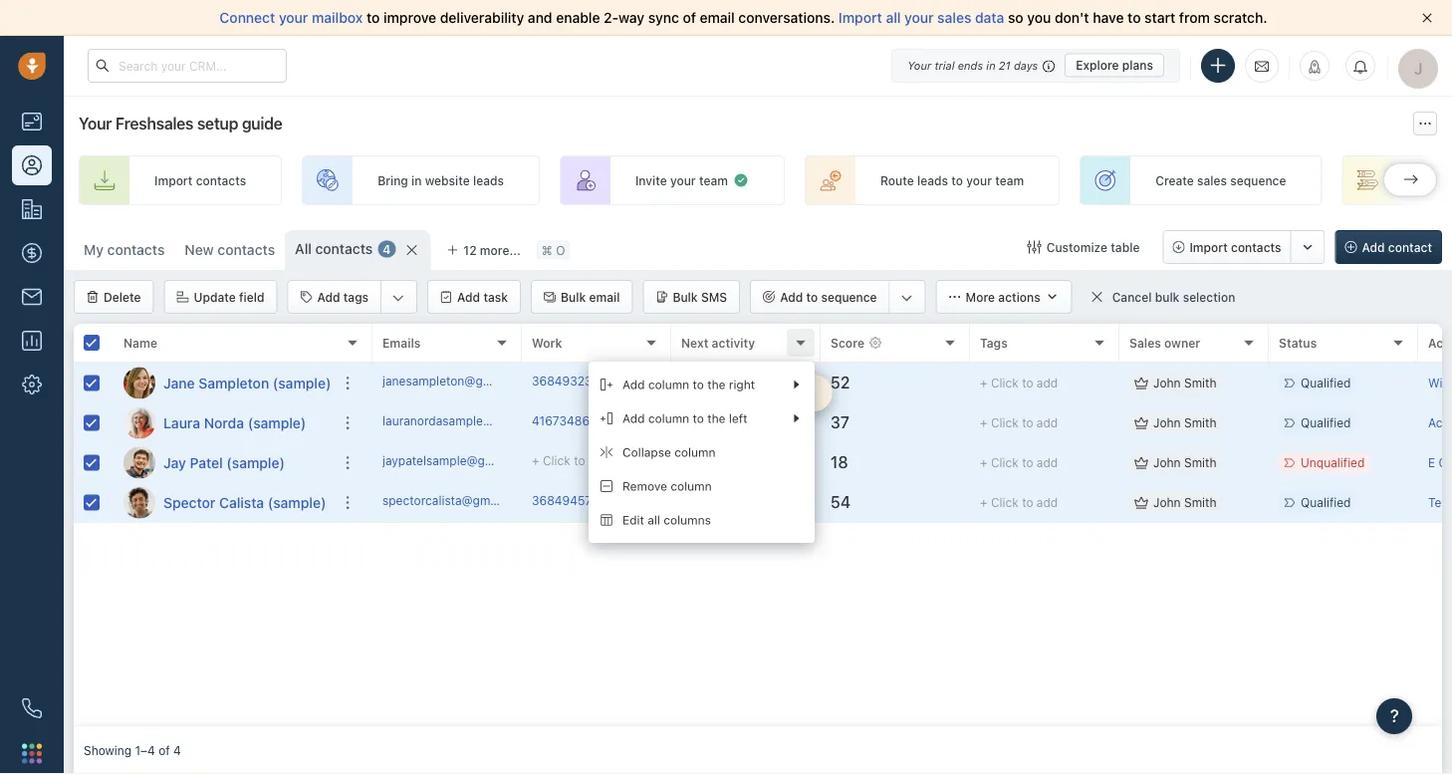 Task type: describe. For each thing, give the bounding box(es) containing it.
angle down image
[[901, 288, 913, 308]]

press space to deselect this row. row containing laura norda (sample)
[[74, 404, 373, 443]]

tech
[[1429, 496, 1453, 510]]

right
[[729, 378, 756, 392]]

tags
[[344, 290, 369, 304]]

route leads to your team
[[881, 173, 1025, 187]]

add for add column to the right
[[623, 378, 645, 392]]

row group containing jane sampleton (sample)
[[74, 364, 373, 523]]

delete
[[104, 290, 141, 304]]

l image
[[124, 407, 155, 439]]

press space to deselect this row. row containing spector calista (sample)
[[74, 483, 373, 523]]

your right invite
[[671, 173, 696, 187]]

spectorcalista@gmail.com 3684945781
[[383, 494, 605, 508]]

import for import contacts button
[[1190, 240, 1228, 254]]

emails
[[383, 336, 421, 350]]

john smith for 54
[[1154, 496, 1217, 510]]

all contacts 4
[[295, 241, 391, 257]]

+ click to add for 18
[[981, 456, 1059, 470]]

1 horizontal spatial import
[[839, 9, 883, 26]]

4167348672
[[532, 414, 604, 428]]

name
[[124, 336, 157, 350]]

collapse column menu item
[[589, 435, 815, 469]]

press space to deselect this row. row containing 18
[[373, 443, 1453, 483]]

bring in website leads
[[378, 173, 504, 187]]

phone image
[[22, 699, 42, 718]]

1 vertical spatial sales
[[1198, 173, 1228, 187]]

way
[[619, 9, 645, 26]]

john for 52
[[1154, 376, 1181, 390]]

12
[[464, 243, 477, 257]]

menu containing add column to the right
[[589, 362, 815, 543]]

+ click to add for 54
[[981, 496, 1059, 510]]

john smith for 37
[[1154, 416, 1217, 430]]

collapse column
[[623, 445, 716, 459]]

press space to deselect this row. row containing 54
[[373, 483, 1453, 523]]

tags
[[981, 336, 1008, 350]]

add to sequence button
[[751, 281, 889, 313]]

1 leads from the left
[[473, 173, 504, 187]]

set up
[[1418, 173, 1453, 187]]

add for add to sequence
[[780, 290, 803, 304]]

calista
[[219, 494, 264, 511]]

improve
[[384, 9, 437, 26]]

column for add column to the left
[[649, 411, 690, 425]]

Search your CRM... text field
[[88, 49, 287, 83]]

remove column
[[623, 479, 712, 493]]

j image
[[124, 447, 155, 479]]

your for your freshsales setup guide
[[79, 114, 112, 133]]

column for remove column
[[671, 479, 712, 493]]

deliverability
[[440, 9, 524, 26]]

add for add column to the left
[[623, 411, 645, 425]]

your left data
[[905, 9, 934, 26]]

⌘ o
[[542, 243, 565, 257]]

tech link
[[1429, 496, 1453, 510]]

add for add tags
[[317, 290, 340, 304]]

+ click to add for 37
[[981, 416, 1059, 430]]

container_wx8msf4aqz5i3rn1 image inside customize table button
[[1028, 240, 1042, 254]]

jane sampleton (sample) link
[[163, 373, 331, 393]]

+ add task for 37
[[682, 416, 742, 430]]

18
[[831, 453, 849, 472]]

contacts inside grid
[[710, 386, 759, 400]]

press space to deselect this row. row containing jay patel (sample)
[[74, 443, 373, 483]]

s image
[[124, 487, 155, 519]]

remove column menu item
[[589, 469, 815, 503]]

cancel bulk selection
[[1113, 290, 1236, 304]]

grid containing 52
[[74, 324, 1453, 726]]

up
[[1441, 173, 1453, 187]]

freshsales
[[115, 114, 194, 133]]

import contacts for import contacts button
[[1190, 240, 1282, 254]]

0 horizontal spatial of
[[159, 743, 170, 757]]

smith for 18
[[1185, 456, 1217, 470]]

laura norda (sample) link
[[163, 413, 306, 433]]

0 horizontal spatial 4
[[173, 743, 181, 757]]

bring in website leads link
[[302, 155, 540, 205]]

and
[[528, 9, 553, 26]]

press space to deselect this row. row containing jane sampleton (sample)
[[74, 364, 373, 404]]

plans
[[1123, 58, 1154, 72]]

add for 54
[[1037, 496, 1059, 510]]

add tags
[[317, 290, 369, 304]]

o
[[556, 243, 565, 257]]

john smith for 52
[[1154, 376, 1217, 390]]

close image
[[1423, 13, 1433, 23]]

54
[[831, 493, 851, 512]]

john smith for 18
[[1154, 456, 1217, 470]]

explore
[[1076, 58, 1120, 72]]

ends
[[958, 59, 984, 72]]

edit
[[623, 513, 645, 527]]

e
[[1429, 456, 1436, 470]]

2 leads from the left
[[918, 173, 949, 187]]

unqualified
[[1301, 456, 1366, 470]]

12 more... button
[[436, 236, 532, 264]]

contact
[[1389, 240, 1433, 254]]

0 vertical spatial sales
[[938, 9, 972, 26]]

your left the mailbox
[[279, 9, 308, 26]]

phone element
[[12, 689, 52, 728]]

owner
[[1165, 336, 1201, 350]]

qualified for 54
[[1301, 496, 1352, 510]]

jaypatelsample@gmail.com link
[[383, 452, 536, 473]]

import all your sales data link
[[839, 9, 1009, 26]]

more...
[[480, 243, 521, 257]]

0 horizontal spatial in
[[412, 173, 422, 187]]

scratch.
[[1214, 9, 1268, 26]]

route leads to your team link
[[805, 155, 1060, 205]]

jay patel (sample)
[[163, 454, 285, 471]]

3684945781 link
[[532, 492, 605, 513]]

add for 52
[[1037, 376, 1059, 390]]

spectorcalista@gmail.com
[[383, 494, 531, 508]]

bulk for bulk sms
[[673, 290, 698, 304]]

spector
[[163, 494, 216, 511]]

smith for 54
[[1185, 496, 1217, 510]]

from
[[1180, 9, 1211, 26]]

edit all columns
[[623, 513, 711, 527]]

explore plans
[[1076, 58, 1154, 72]]

norda
[[204, 415, 244, 431]]

all inside menu item
[[648, 513, 661, 527]]

press space to deselect this row. row containing 37
[[373, 404, 1453, 443]]

(sample) for spector calista (sample)
[[268, 494, 326, 511]]

trial
[[935, 59, 955, 72]]

contacts right all
[[315, 241, 373, 257]]

field
[[239, 290, 265, 304]]

task for 18
[[718, 456, 742, 470]]

click for 18
[[991, 456, 1019, 470]]

4 inside all contacts 4
[[383, 242, 391, 256]]

37
[[831, 413, 850, 432]]

update
[[194, 290, 236, 304]]

the for right
[[708, 378, 726, 392]]

smith for 37
[[1185, 416, 1217, 430]]

jaypatelsample@gmail.com + click to add
[[383, 454, 610, 468]]

explore plans link
[[1065, 53, 1165, 77]]

acm
[[1429, 416, 1453, 430]]

3684932360 link
[[532, 373, 608, 394]]

conversations.
[[739, 9, 835, 26]]

add tags group
[[287, 280, 418, 314]]

acco
[[1429, 336, 1453, 350]]

data
[[976, 9, 1005, 26]]

bulk email
[[561, 290, 620, 304]]

0 vertical spatial all
[[886, 9, 901, 26]]

add to sequence group
[[751, 280, 926, 314]]

email inside button
[[589, 290, 620, 304]]

laura
[[163, 415, 200, 431]]

jane sampleton (sample)
[[163, 375, 331, 391]]

add for add task
[[457, 290, 480, 304]]

mailbox
[[312, 9, 363, 26]]

janesampleton@gmail.com
[[383, 374, 533, 388]]

status
[[1280, 336, 1318, 350]]

lauranordasample@gmail.com link
[[383, 412, 552, 434]]

set
[[1418, 173, 1438, 187]]

laura norda (sample)
[[163, 415, 306, 431]]

(sample) for jane sampleton (sample)
[[273, 375, 331, 391]]

52
[[831, 373, 850, 392]]

sequence for add to sequence
[[822, 290, 878, 304]]

to inside button
[[807, 290, 818, 304]]

4167348672 link
[[532, 412, 604, 434]]

import contacts for 'import contacts' link
[[154, 173, 246, 187]]

2 team from the left
[[996, 173, 1025, 187]]

import contacts link
[[79, 155, 282, 205]]

bulk sms button
[[643, 280, 741, 314]]

your trial ends in 21 days
[[908, 59, 1039, 72]]

name column header
[[114, 324, 373, 364]]

+ click to add for 52
[[981, 376, 1059, 390]]

sms
[[701, 290, 728, 304]]

qualified for 37
[[1301, 416, 1352, 430]]



Task type: vqa. For each thing, say whether or not it's contained in the screenshot.
"$"
no



Task type: locate. For each thing, give the bounding box(es) containing it.
0 horizontal spatial email
[[589, 290, 620, 304]]

3 john from the top
[[1154, 456, 1181, 470]]

import contacts up selection
[[1190, 240, 1282, 254]]

the for left
[[708, 411, 726, 425]]

all contacts link
[[295, 239, 373, 259]]

4 right 1–4
[[173, 743, 181, 757]]

task down 4 contacts selected.
[[718, 416, 742, 430]]

collapse
[[623, 445, 671, 459]]

4 contacts selected.
[[699, 386, 814, 400]]

1 vertical spatial import contacts
[[1190, 240, 1282, 254]]

1 horizontal spatial sequence
[[1231, 173, 1287, 187]]

john for 54
[[1154, 496, 1181, 510]]

sales left data
[[938, 9, 972, 26]]

1 vertical spatial the
[[708, 411, 726, 425]]

your left freshsales
[[79, 114, 112, 133]]

1 + click to add from the top
[[981, 376, 1059, 390]]

0 vertical spatial sequence
[[1231, 173, 1287, 187]]

(sample) right calista
[[268, 494, 326, 511]]

bulk down o at left top
[[561, 290, 586, 304]]

sequence for create sales sequence
[[1231, 173, 1287, 187]]

press space to deselect this row. row down norda
[[74, 443, 373, 483]]

more
[[966, 290, 996, 304]]

task inside button
[[484, 290, 508, 304]]

name row
[[74, 324, 373, 364]]

+ add task for 18
[[682, 456, 742, 470]]

(sample) for jay patel (sample)
[[227, 454, 285, 471]]

add
[[1037, 376, 1059, 390], [1037, 416, 1059, 430], [589, 454, 610, 468], [1037, 456, 1059, 470], [1037, 496, 1059, 510]]

0 horizontal spatial team
[[699, 173, 728, 187]]

contacts inside button
[[1232, 240, 1282, 254]]

bulk
[[561, 290, 586, 304], [673, 290, 698, 304]]

3 + click to add from the top
[[981, 456, 1059, 470]]

edit all columns menu item
[[589, 503, 815, 537]]

team
[[699, 173, 728, 187], [996, 173, 1025, 187]]

1 vertical spatial task
[[718, 416, 742, 430]]

bulk left sms
[[673, 290, 698, 304]]

connect your mailbox to improve deliverability and enable 2-way sync of email conversations. import all your sales data so you don't have to start from scratch.
[[220, 9, 1268, 26]]

next activity
[[682, 336, 756, 350]]

import right conversations.
[[839, 9, 883, 26]]

1 horizontal spatial team
[[996, 173, 1025, 187]]

connect
[[220, 9, 275, 26]]

widg link
[[1429, 376, 1453, 390]]

click for 52
[[991, 376, 1019, 390]]

bulk for bulk email
[[561, 290, 586, 304]]

0 horizontal spatial all
[[648, 513, 661, 527]]

to
[[367, 9, 380, 26], [1128, 9, 1142, 26], [952, 173, 964, 187], [807, 290, 818, 304], [1023, 376, 1034, 390], [693, 378, 704, 392], [693, 411, 704, 425], [1023, 416, 1034, 430], [574, 454, 585, 468], [1023, 456, 1034, 470], [1023, 496, 1034, 510]]

john for 18
[[1154, 456, 1181, 470]]

import up selection
[[1190, 240, 1228, 254]]

qualified up "unqualified"
[[1301, 416, 1352, 430]]

showing 1–4 of 4
[[84, 743, 181, 757]]

sequence up score
[[822, 290, 878, 304]]

import contacts inside button
[[1190, 240, 1282, 254]]

contacts up left at the right
[[710, 386, 759, 400]]

add for 18
[[1037, 456, 1059, 470]]

days
[[1014, 59, 1039, 72]]

1 horizontal spatial in
[[987, 59, 996, 72]]

1 + add task from the top
[[682, 416, 742, 430]]

spector calista (sample) link
[[163, 493, 326, 513]]

0 vertical spatial import
[[839, 9, 883, 26]]

the
[[708, 378, 726, 392], [708, 411, 726, 425]]

sales right "create"
[[1198, 173, 1228, 187]]

task
[[484, 290, 508, 304], [718, 416, 742, 430], [718, 456, 742, 470]]

contacts right my on the left of page
[[107, 242, 165, 258]]

of right 1–4
[[159, 743, 170, 757]]

column up columns
[[671, 479, 712, 493]]

contacts right new
[[218, 242, 275, 258]]

0 vertical spatial import contacts
[[154, 173, 246, 187]]

1 vertical spatial import
[[154, 173, 193, 187]]

column up add column to the left
[[649, 378, 690, 392]]

actions
[[999, 290, 1041, 304]]

2 vertical spatial 4
[[173, 743, 181, 757]]

press space to deselect this row. row up norda
[[74, 364, 373, 404]]

1 horizontal spatial bulk
[[673, 290, 698, 304]]

bulk
[[1156, 290, 1180, 304]]

1 horizontal spatial sales
[[1198, 173, 1228, 187]]

2 row group from the left
[[373, 364, 1453, 523]]

import down your freshsales setup guide
[[154, 173, 193, 187]]

smith for 52
[[1185, 376, 1217, 390]]

menu
[[589, 362, 815, 543]]

1 smith from the top
[[1185, 376, 1217, 390]]

the left left at the right
[[708, 411, 726, 425]]

press space to deselect this row. row up "54"
[[373, 443, 1453, 483]]

2 the from the top
[[708, 411, 726, 425]]

4 up add column to the left
[[699, 386, 707, 400]]

0 horizontal spatial sales
[[938, 9, 972, 26]]

start
[[1145, 9, 1176, 26]]

add inside the add to sequence button
[[780, 290, 803, 304]]

1 vertical spatial 4
[[699, 386, 707, 400]]

sequence inside button
[[822, 290, 878, 304]]

1 vertical spatial + add task
[[682, 456, 742, 470]]

your right the route at the right top of page
[[967, 173, 992, 187]]

4 john smith from the top
[[1154, 496, 1217, 510]]

import inside button
[[1190, 240, 1228, 254]]

you
[[1028, 9, 1052, 26]]

3 john smith from the top
[[1154, 456, 1217, 470]]

1 vertical spatial of
[[159, 743, 170, 757]]

row group containing 52
[[373, 364, 1453, 523]]

qualified down "unqualified"
[[1301, 496, 1352, 510]]

3 smith from the top
[[1185, 456, 1217, 470]]

your
[[279, 9, 308, 26], [905, 9, 934, 26], [671, 173, 696, 187], [967, 173, 992, 187]]

press space to deselect this row. row down jay patel (sample) link
[[74, 483, 373, 523]]

e co link
[[1429, 456, 1453, 470]]

+ add task up the collapse column menu item
[[682, 416, 742, 430]]

of right sync
[[683, 9, 696, 26]]

press space to deselect this row. row down score
[[373, 364, 1453, 404]]

1 team from the left
[[699, 173, 728, 187]]

press space to deselect this row. row down 18
[[373, 483, 1453, 523]]

john smith
[[1154, 376, 1217, 390], [1154, 416, 1217, 430], [1154, 456, 1217, 470], [1154, 496, 1217, 510]]

import for 'import contacts' link
[[154, 173, 193, 187]]

sync
[[649, 9, 679, 26]]

invite your team
[[636, 173, 728, 187]]

selected.
[[762, 386, 814, 400]]

4 inside grid
[[699, 386, 707, 400]]

2 horizontal spatial 4
[[699, 386, 707, 400]]

add
[[1363, 240, 1386, 254], [317, 290, 340, 304], [457, 290, 480, 304], [780, 290, 803, 304], [623, 378, 645, 392], [623, 411, 645, 425], [693, 416, 715, 430], [693, 456, 715, 470]]

sales owner
[[1130, 336, 1201, 350]]

customize
[[1047, 240, 1108, 254]]

all right edit
[[648, 513, 661, 527]]

1 vertical spatial your
[[79, 114, 112, 133]]

add for add contact
[[1363, 240, 1386, 254]]

click for 37
[[991, 416, 1019, 430]]

0 vertical spatial of
[[683, 9, 696, 26]]

2 vertical spatial task
[[718, 456, 742, 470]]

0 vertical spatial + add task
[[682, 416, 742, 430]]

+ add task up remove column
[[682, 456, 742, 470]]

1 horizontal spatial email
[[700, 9, 735, 26]]

3 qualified from the top
[[1301, 496, 1352, 510]]

1 horizontal spatial leads
[[918, 173, 949, 187]]

add to sequence
[[780, 290, 878, 304]]

add task button
[[428, 280, 521, 314]]

all
[[295, 241, 312, 257]]

12 more...
[[464, 243, 521, 257]]

1 horizontal spatial import contacts
[[1190, 240, 1282, 254]]

sales
[[1130, 336, 1162, 350]]

angle down image
[[393, 288, 405, 308]]

don't
[[1055, 9, 1090, 26]]

columns
[[664, 513, 711, 527]]

1 row group from the left
[[74, 364, 373, 523]]

task down left at the right
[[718, 456, 742, 470]]

task for 37
[[718, 416, 742, 430]]

in left 21
[[987, 59, 996, 72]]

bulk sms
[[673, 290, 728, 304]]

1 horizontal spatial your
[[908, 59, 932, 72]]

1 bulk from the left
[[561, 290, 586, 304]]

0 vertical spatial the
[[708, 378, 726, 392]]

add contact button
[[1336, 230, 1443, 264]]

e co
[[1429, 456, 1453, 470]]

container_wx8msf4aqz5i3rn1 image
[[733, 172, 749, 188], [1091, 290, 1105, 304], [1135, 376, 1149, 390], [1135, 496, 1149, 510]]

my contacts
[[84, 242, 165, 258]]

click for 54
[[991, 496, 1019, 510]]

new
[[185, 242, 214, 258]]

4 john from the top
[[1154, 496, 1181, 510]]

john for 37
[[1154, 416, 1181, 430]]

1 the from the top
[[708, 378, 726, 392]]

0 vertical spatial your
[[908, 59, 932, 72]]

leads right the route at the right top of page
[[918, 173, 949, 187]]

delete button
[[74, 280, 154, 314]]

leads right website
[[473, 173, 504, 187]]

lauranordasample@gmail.com
[[383, 414, 552, 428]]

0 horizontal spatial sequence
[[822, 290, 878, 304]]

qualified for 52
[[1301, 376, 1352, 390]]

add inside add task button
[[457, 290, 480, 304]]

1 vertical spatial email
[[589, 290, 620, 304]]

contacts up selection
[[1232, 240, 1282, 254]]

2 horizontal spatial import
[[1190, 240, 1228, 254]]

add inside add contact button
[[1363, 240, 1386, 254]]

sequence up import contacts group
[[1231, 173, 1287, 187]]

import contacts down setup
[[154, 173, 246, 187]]

acm link
[[1429, 416, 1453, 430]]

2 vertical spatial qualified
[[1301, 496, 1352, 510]]

2 vertical spatial import
[[1190, 240, 1228, 254]]

1 vertical spatial qualified
[[1301, 416, 1352, 430]]

2 john smith from the top
[[1154, 416, 1217, 430]]

1 vertical spatial sequence
[[822, 290, 878, 304]]

3684932360
[[532, 374, 608, 388]]

0 horizontal spatial bulk
[[561, 290, 586, 304]]

spector calista (sample)
[[163, 494, 326, 511]]

update field button
[[164, 280, 277, 314]]

left
[[729, 411, 748, 425]]

row group
[[74, 364, 373, 523], [373, 364, 1453, 523]]

janesampleton@gmail.com 3684932360
[[383, 374, 608, 388]]

the left right
[[708, 378, 726, 392]]

press space to deselect this row. row up 18
[[373, 404, 1453, 443]]

1 john from the top
[[1154, 376, 1181, 390]]

(sample) right sampleton
[[273, 375, 331, 391]]

task down "12 more..."
[[484, 290, 508, 304]]

invite your team link
[[560, 155, 785, 205]]

3684945781
[[532, 494, 605, 508]]

2 bulk from the left
[[673, 290, 698, 304]]

press space to deselect this row. row up jay patel (sample)
[[74, 404, 373, 443]]

import contacts group
[[1163, 230, 1326, 264]]

all left data
[[886, 9, 901, 26]]

your for your trial ends in 21 days
[[908, 59, 932, 72]]

0 vertical spatial qualified
[[1301, 376, 1352, 390]]

2 + click to add from the top
[[981, 416, 1059, 430]]

column up remove column menu item
[[675, 445, 716, 459]]

set up link
[[1343, 155, 1453, 205]]

your left trial
[[908, 59, 932, 72]]

0 vertical spatial task
[[484, 290, 508, 304]]

container_wx8msf4aqz5i3rn1 image
[[1028, 240, 1042, 254], [682, 376, 696, 390], [1135, 416, 1149, 430], [1135, 456, 1149, 470]]

2-
[[604, 9, 619, 26]]

add for 37
[[1037, 416, 1059, 430]]

my
[[84, 242, 104, 258]]

contacts down setup
[[196, 173, 246, 187]]

4 smith from the top
[[1185, 496, 1217, 510]]

add tags button
[[288, 281, 381, 313]]

your freshsales setup guide
[[79, 114, 283, 133]]

add task
[[457, 290, 508, 304]]

email image
[[1256, 58, 1270, 74]]

0 vertical spatial email
[[700, 9, 735, 26]]

2 + add task from the top
[[682, 456, 742, 470]]

john
[[1154, 376, 1181, 390], [1154, 416, 1181, 430], [1154, 456, 1181, 470], [1154, 496, 1181, 510]]

co
[[1439, 456, 1453, 470]]

2 john from the top
[[1154, 416, 1181, 430]]

0 horizontal spatial import
[[154, 173, 193, 187]]

freshworks switcher image
[[22, 744, 42, 764]]

bulk email button
[[531, 280, 633, 314]]

add column to the left
[[623, 411, 748, 425]]

1–4
[[135, 743, 155, 757]]

setup
[[197, 114, 238, 133]]

smith
[[1185, 376, 1217, 390], [1185, 416, 1217, 430], [1185, 456, 1217, 470], [1185, 496, 1217, 510]]

0 horizontal spatial import contacts
[[154, 173, 246, 187]]

activity
[[712, 336, 756, 350]]

(sample) down jane sampleton (sample) link
[[248, 415, 306, 431]]

add inside add tags button
[[317, 290, 340, 304]]

1 vertical spatial all
[[648, 513, 661, 527]]

press space to deselect this row. row
[[74, 364, 373, 404], [373, 364, 1453, 404], [74, 404, 373, 443], [373, 404, 1453, 443], [74, 443, 373, 483], [373, 443, 1453, 483], [74, 483, 373, 523], [373, 483, 1453, 523]]

customize table
[[1047, 240, 1140, 254]]

4 + click to add from the top
[[981, 496, 1059, 510]]

1 horizontal spatial of
[[683, 9, 696, 26]]

widg
[[1429, 376, 1453, 390]]

container_wx8msf4aqz5i3rn1 image inside invite your team link
[[733, 172, 749, 188]]

jay patel (sample) link
[[163, 453, 285, 473]]

grid
[[74, 324, 1453, 726]]

1 john smith from the top
[[1154, 376, 1217, 390]]

column up collapse column
[[649, 411, 690, 425]]

(sample) up spector calista (sample)
[[227, 454, 285, 471]]

1 qualified from the top
[[1301, 376, 1352, 390]]

qualified down status
[[1301, 376, 1352, 390]]

more actions
[[966, 290, 1041, 304]]

2 smith from the top
[[1185, 416, 1217, 430]]

0 vertical spatial in
[[987, 59, 996, 72]]

0 vertical spatial 4
[[383, 242, 391, 256]]

press space to deselect this row. row containing 52
[[373, 364, 1453, 404]]

column for collapse column
[[675, 445, 716, 459]]

1 horizontal spatial 4
[[383, 242, 391, 256]]

column for add column to the right
[[649, 378, 690, 392]]

jaypatelsample@gmail.com
[[383, 454, 536, 468]]

in right bring
[[412, 173, 422, 187]]

guide
[[242, 114, 283, 133]]

4 right "all contacts" "link" at the top left
[[383, 242, 391, 256]]

2 qualified from the top
[[1301, 416, 1352, 430]]

1 horizontal spatial all
[[886, 9, 901, 26]]

(sample) for laura norda (sample)
[[248, 415, 306, 431]]

0 horizontal spatial leads
[[473, 173, 504, 187]]

0 horizontal spatial your
[[79, 114, 112, 133]]

21
[[999, 59, 1011, 72]]

j image
[[124, 367, 155, 399]]

1 vertical spatial in
[[412, 173, 422, 187]]



